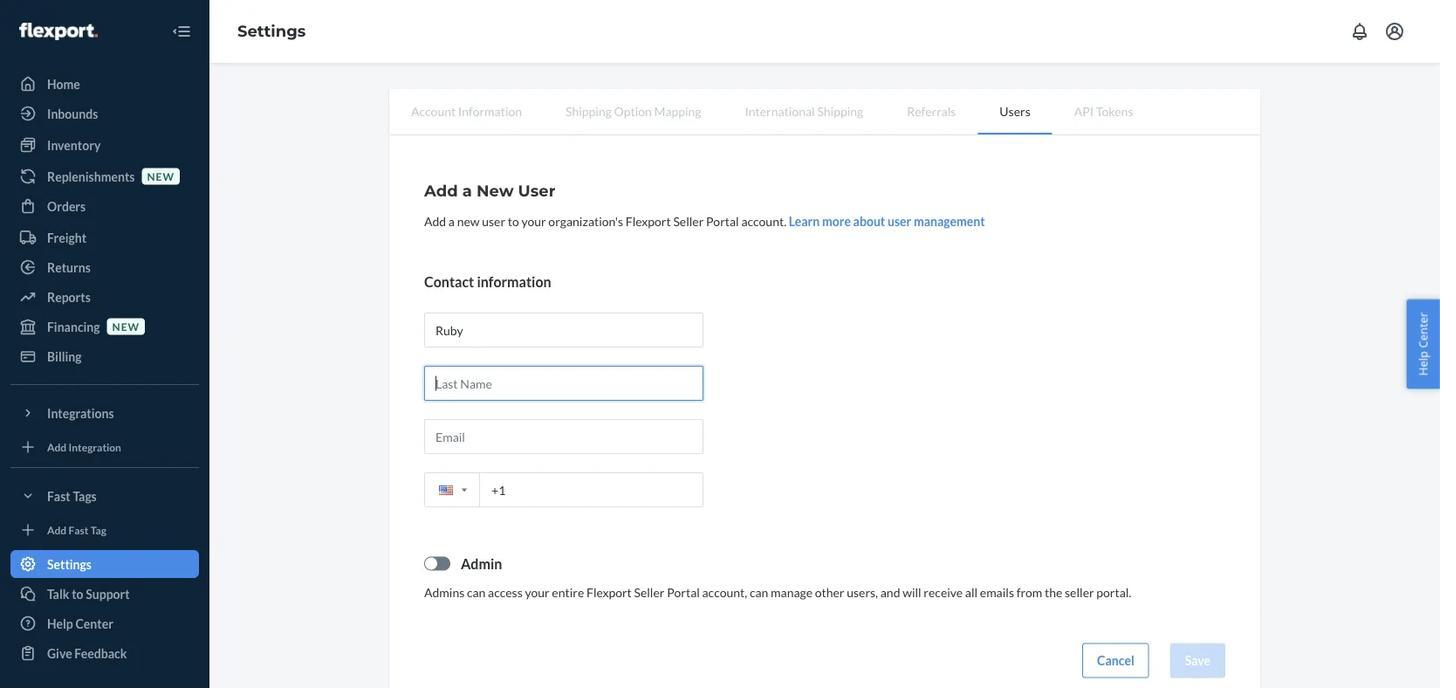 Task type: locate. For each thing, give the bounding box(es) containing it.
about
[[854, 214, 886, 228]]

0 vertical spatial a
[[463, 181, 472, 200]]

new for financing
[[112, 320, 140, 333]]

shipping
[[566, 103, 612, 118], [818, 103, 864, 118]]

0 vertical spatial center
[[1416, 312, 1432, 348]]

support
[[86, 586, 130, 601]]

tokens
[[1097, 103, 1134, 118]]

0 horizontal spatial help
[[47, 616, 73, 631]]

1 horizontal spatial settings
[[238, 22, 306, 41]]

shipping left option
[[566, 103, 612, 118]]

1 horizontal spatial seller
[[674, 214, 704, 228]]

close navigation image
[[171, 21, 192, 42]]

to down new
[[508, 214, 519, 228]]

new down reports link
[[112, 320, 140, 333]]

0 vertical spatial help
[[1416, 351, 1432, 376]]

1 vertical spatial your
[[525, 585, 550, 600]]

0 horizontal spatial a
[[449, 214, 455, 228]]

admins can access your entire flexport seller portal account, can manage other users, and will receive all emails from the seller portal.
[[424, 585, 1132, 600]]

1 vertical spatial portal
[[667, 585, 700, 600]]

to inside button
[[72, 586, 83, 601]]

fast inside add fast tag "link"
[[69, 523, 89, 536]]

learn
[[789, 214, 820, 228]]

0 horizontal spatial user
[[482, 214, 506, 228]]

inbounds link
[[10, 100, 199, 127]]

0 vertical spatial seller
[[674, 214, 704, 228]]

option
[[614, 103, 652, 118]]

more
[[823, 214, 851, 228]]

fast tags
[[47, 489, 97, 503]]

tab list containing account information
[[389, 89, 1261, 135]]

referrals tab
[[886, 89, 978, 133]]

a left new
[[463, 181, 472, 200]]

api tokens
[[1075, 103, 1134, 118]]

1 horizontal spatial user
[[888, 214, 912, 228]]

0 vertical spatial help center
[[1416, 312, 1432, 376]]

other
[[815, 585, 845, 600]]

add for add a new user
[[424, 181, 458, 200]]

1 horizontal spatial help center
[[1416, 312, 1432, 376]]

tab list
[[389, 89, 1261, 135]]

add a new user to your organization's flexport seller portal account. learn more about user management
[[424, 214, 986, 228]]

add for add fast tag
[[47, 523, 67, 536]]

can
[[467, 585, 486, 600], [750, 585, 769, 600]]

0 vertical spatial settings
[[238, 22, 306, 41]]

manage
[[771, 585, 813, 600]]

0 horizontal spatial seller
[[634, 585, 665, 600]]

0 horizontal spatial to
[[72, 586, 83, 601]]

1 user from the left
[[482, 214, 506, 228]]

account information
[[411, 103, 522, 118]]

admin
[[461, 555, 502, 572]]

First Name text field
[[424, 312, 704, 347]]

add left integration
[[47, 440, 67, 453]]

add inside add fast tag "link"
[[47, 523, 67, 536]]

new down add a new user
[[457, 214, 480, 228]]

a for new
[[463, 181, 472, 200]]

api tokens tab
[[1053, 89, 1156, 133]]

add integration link
[[10, 434, 199, 460]]

0 horizontal spatial can
[[467, 585, 486, 600]]

tags
[[73, 489, 97, 503]]

access
[[488, 585, 523, 600]]

tag
[[91, 523, 106, 536]]

1 horizontal spatial new
[[147, 170, 175, 182]]

0 vertical spatial your
[[522, 214, 546, 228]]

add a new user
[[424, 181, 556, 200]]

user right about
[[888, 214, 912, 228]]

can left manage
[[750, 585, 769, 600]]

settings link
[[238, 22, 306, 41], [10, 550, 199, 578]]

1 horizontal spatial shipping
[[818, 103, 864, 118]]

add up contact
[[424, 214, 446, 228]]

api
[[1075, 103, 1094, 118]]

integrations
[[47, 406, 114, 420]]

united states: + 1 image
[[462, 488, 467, 492]]

1 vertical spatial flexport
[[587, 585, 632, 600]]

2 horizontal spatial new
[[457, 214, 480, 228]]

give feedback
[[47, 646, 127, 661]]

settings
[[238, 22, 306, 41], [47, 557, 92, 572]]

talk to support button
[[10, 580, 199, 608]]

new up the orders link
[[147, 170, 175, 182]]

seller left account,
[[634, 585, 665, 600]]

0 vertical spatial to
[[508, 214, 519, 228]]

a down add a new user
[[449, 214, 455, 228]]

portal
[[706, 214, 739, 228], [667, 585, 700, 600]]

portal left account.
[[706, 214, 739, 228]]

feedback
[[75, 646, 127, 661]]

entire
[[552, 585, 584, 600]]

fast
[[47, 489, 70, 503], [69, 523, 89, 536]]

fast left tags at the bottom of page
[[47, 489, 70, 503]]

help
[[1416, 351, 1432, 376], [47, 616, 73, 631]]

your left entire
[[525, 585, 550, 600]]

save
[[1186, 653, 1211, 668]]

0 horizontal spatial shipping
[[566, 103, 612, 118]]

1 vertical spatial fast
[[69, 523, 89, 536]]

add integration
[[47, 440, 121, 453]]

1 horizontal spatial a
[[463, 181, 472, 200]]

2 vertical spatial new
[[112, 320, 140, 333]]

orders
[[47, 199, 86, 214]]

1 horizontal spatial help
[[1416, 351, 1432, 376]]

to right talk at the bottom left of page
[[72, 586, 83, 601]]

Email text field
[[424, 419, 704, 454]]

flexport right organization's at the top left
[[626, 214, 671, 228]]

reports link
[[10, 283, 199, 311]]

1 vertical spatial a
[[449, 214, 455, 228]]

can left access
[[467, 585, 486, 600]]

add inside the add integration 'link'
[[47, 440, 67, 453]]

shipping right international
[[818, 103, 864, 118]]

help center button
[[1407, 299, 1441, 389]]

open notifications image
[[1350, 21, 1371, 42]]

account.
[[742, 214, 787, 228]]

new
[[147, 170, 175, 182], [457, 214, 480, 228], [112, 320, 140, 333]]

0 horizontal spatial new
[[112, 320, 140, 333]]

account information tab
[[389, 89, 544, 133]]

0 horizontal spatial portal
[[667, 585, 700, 600]]

flexport
[[626, 214, 671, 228], [587, 585, 632, 600]]

add for add a new user to your organization's flexport seller portal account. learn more about user management
[[424, 214, 446, 228]]

flexport right entire
[[587, 585, 632, 600]]

user
[[518, 181, 556, 200]]

0 horizontal spatial center
[[76, 616, 113, 631]]

flexport logo image
[[19, 23, 98, 40]]

seller left account.
[[674, 214, 704, 228]]

user
[[482, 214, 506, 228], [888, 214, 912, 228]]

1 horizontal spatial can
[[750, 585, 769, 600]]

0 horizontal spatial settings link
[[10, 550, 199, 578]]

1 (702) 123-4567 telephone field
[[424, 472, 704, 507]]

a
[[463, 181, 472, 200], [449, 214, 455, 228]]

your down 'user'
[[522, 214, 546, 228]]

users,
[[847, 585, 879, 600]]

to
[[508, 214, 519, 228], [72, 586, 83, 601]]

center
[[1416, 312, 1432, 348], [76, 616, 113, 631]]

1 vertical spatial settings
[[47, 557, 92, 572]]

contact
[[424, 273, 474, 290]]

0 horizontal spatial help center
[[47, 616, 113, 631]]

1 vertical spatial to
[[72, 586, 83, 601]]

talk
[[47, 586, 69, 601]]

1 horizontal spatial to
[[508, 214, 519, 228]]

help center
[[1416, 312, 1432, 376], [47, 616, 113, 631]]

shipping option mapping tab
[[544, 89, 723, 133]]

portal left account,
[[667, 585, 700, 600]]

add left new
[[424, 181, 458, 200]]

fast left tag
[[69, 523, 89, 536]]

2 user from the left
[[888, 214, 912, 228]]

integrations button
[[10, 399, 199, 427]]

give
[[47, 646, 72, 661]]

management
[[914, 214, 986, 228]]

seller
[[1065, 585, 1095, 600]]

1 shipping from the left
[[566, 103, 612, 118]]

add
[[424, 181, 458, 200], [424, 214, 446, 228], [47, 440, 67, 453], [47, 523, 67, 536]]

0 vertical spatial new
[[147, 170, 175, 182]]

0 vertical spatial fast
[[47, 489, 70, 503]]

0 vertical spatial settings link
[[238, 22, 306, 41]]

2 can from the left
[[750, 585, 769, 600]]

user down new
[[482, 214, 506, 228]]

1 horizontal spatial portal
[[706, 214, 739, 228]]

1 horizontal spatial center
[[1416, 312, 1432, 348]]

users
[[1000, 103, 1031, 118]]

add down "fast tags" at the bottom
[[47, 523, 67, 536]]

0 horizontal spatial settings
[[47, 557, 92, 572]]

your
[[522, 214, 546, 228], [525, 585, 550, 600]]



Task type: vqa. For each thing, say whether or not it's contained in the screenshot.
TAG
yes



Task type: describe. For each thing, give the bounding box(es) containing it.
returns link
[[10, 253, 199, 281]]

add fast tag
[[47, 523, 106, 536]]

give feedback button
[[10, 639, 199, 667]]

Last Name text field
[[424, 366, 704, 401]]

0 vertical spatial portal
[[706, 214, 739, 228]]

inventory link
[[10, 131, 199, 159]]

information
[[458, 103, 522, 118]]

information
[[477, 273, 552, 290]]

contact information
[[424, 273, 552, 290]]

and
[[881, 585, 901, 600]]

new
[[477, 181, 514, 200]]

organization's
[[549, 214, 624, 228]]

all
[[966, 585, 978, 600]]

1 vertical spatial center
[[76, 616, 113, 631]]

a for new
[[449, 214, 455, 228]]

orders link
[[10, 192, 199, 220]]

home link
[[10, 70, 199, 98]]

open account menu image
[[1385, 21, 1406, 42]]

referrals
[[907, 103, 957, 118]]

from
[[1017, 585, 1043, 600]]

help center link
[[10, 610, 199, 637]]

international shipping tab
[[723, 89, 886, 133]]

reports
[[47, 289, 91, 304]]

cancel
[[1098, 653, 1135, 668]]

1 vertical spatial help
[[47, 616, 73, 631]]

admins
[[424, 585, 465, 600]]

help inside button
[[1416, 351, 1432, 376]]

inbounds
[[47, 106, 98, 121]]

mapping
[[655, 103, 702, 118]]

0 vertical spatial flexport
[[626, 214, 671, 228]]

billing link
[[10, 342, 199, 370]]

1 vertical spatial seller
[[634, 585, 665, 600]]

cancel button
[[1083, 643, 1150, 678]]

fast inside fast tags dropdown button
[[47, 489, 70, 503]]

shipping option mapping
[[566, 103, 702, 118]]

freight link
[[10, 224, 199, 251]]

billing
[[47, 349, 82, 364]]

1 vertical spatial help center
[[47, 616, 113, 631]]

international shipping
[[745, 103, 864, 118]]

help center inside button
[[1416, 312, 1432, 376]]

1 horizontal spatial settings link
[[238, 22, 306, 41]]

will
[[903, 585, 922, 600]]

portal.
[[1097, 585, 1132, 600]]

receive
[[924, 585, 963, 600]]

international
[[745, 103, 815, 118]]

new for replenishments
[[147, 170, 175, 182]]

freight
[[47, 230, 87, 245]]

2 shipping from the left
[[818, 103, 864, 118]]

home
[[47, 76, 80, 91]]

1 can from the left
[[467, 585, 486, 600]]

save button
[[1171, 643, 1226, 678]]

financing
[[47, 319, 100, 334]]

learn more about user management button
[[789, 212, 986, 230]]

replenishments
[[47, 169, 135, 184]]

talk to support
[[47, 586, 130, 601]]

emails
[[980, 585, 1015, 600]]

add for add integration
[[47, 440, 67, 453]]

center inside button
[[1416, 312, 1432, 348]]

inventory
[[47, 138, 101, 152]]

1 vertical spatial settings link
[[10, 550, 199, 578]]

the
[[1045, 585, 1063, 600]]

fast tags button
[[10, 482, 199, 510]]

users tab
[[978, 89, 1053, 134]]

account
[[411, 103, 456, 118]]

integration
[[69, 440, 121, 453]]

returns
[[47, 260, 91, 275]]

1 vertical spatial new
[[457, 214, 480, 228]]

account,
[[703, 585, 748, 600]]

add fast tag link
[[10, 517, 199, 543]]



